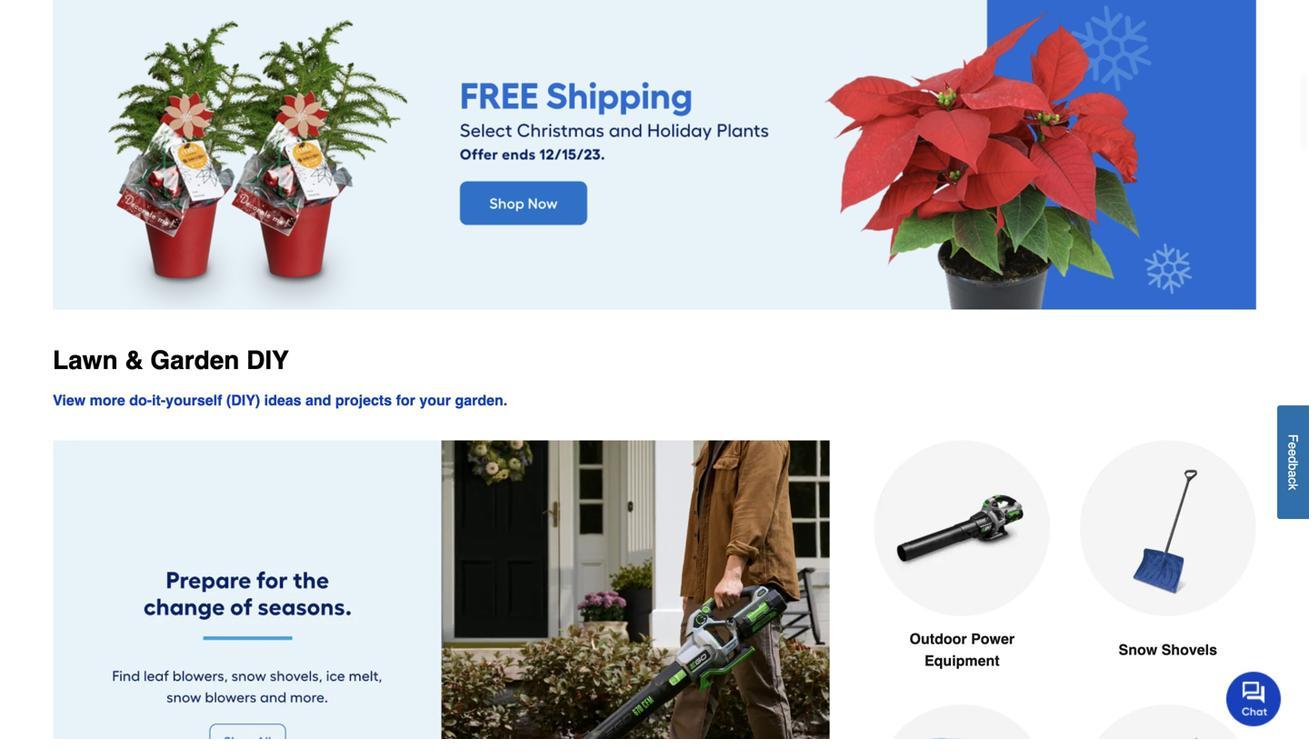 Task type: locate. For each thing, give the bounding box(es) containing it.
shovels
[[1162, 642, 1218, 658]]

equipment
[[925, 652, 1000, 669]]

an orange and black ariens snow blower. image
[[1080, 705, 1257, 739]]

k
[[1286, 484, 1301, 490]]

e
[[1286, 442, 1301, 449], [1286, 449, 1301, 456]]

view more do-it-yourself (diy) ideas and projects for your garden.
[[53, 392, 508, 409]]

e up b
[[1286, 449, 1301, 456]]

prepare for the change of seasons with leaf blowers, snow shovels, ice melt, snow blowers and more. image
[[53, 441, 830, 739]]

lawn & garden diy
[[53, 346, 289, 375]]

f
[[1286, 434, 1301, 442]]

advertisement region
[[53, 0, 1257, 313]]

diy
[[247, 346, 289, 375]]

an ego 56-volt cordless leaf blower. image
[[874, 441, 1051, 617]]

e up d at the right of page
[[1286, 442, 1301, 449]]

a blue steel snow shovel. image
[[1080, 441, 1257, 617]]

garden.
[[455, 392, 508, 409]]

c
[[1286, 478, 1301, 484]]

snow shovels link
[[1080, 441, 1257, 705]]

a
[[1286, 470, 1301, 478]]

it-
[[152, 392, 166, 409]]

outdoor power equipment
[[910, 631, 1015, 669]]



Task type: vqa. For each thing, say whether or not it's contained in the screenshot.
SUPPLIES to the top
no



Task type: describe. For each thing, give the bounding box(es) containing it.
b
[[1286, 463, 1301, 470]]

chat invite button image
[[1227, 671, 1282, 727]]

snow shovels
[[1119, 642, 1218, 658]]

your
[[420, 392, 451, 409]]

f e e d b a c k
[[1286, 434, 1301, 490]]

view more do-it-yourself (diy) ideas and projects for your garden. link
[[53, 392, 508, 409]]

do-
[[129, 392, 152, 409]]

d
[[1286, 456, 1301, 463]]

(diy)
[[226, 392, 260, 409]]

power
[[971, 631, 1015, 647]]

view
[[53, 392, 86, 409]]

&
[[125, 346, 143, 375]]

1 e from the top
[[1286, 442, 1301, 449]]

a jug of road runner ice melt. image
[[874, 705, 1051, 739]]

f e e d b a c k button
[[1278, 405, 1310, 519]]

lawn
[[53, 346, 118, 375]]

for
[[396, 392, 416, 409]]

garden
[[150, 346, 240, 375]]

outdoor power equipment link
[[874, 441, 1051, 705]]

more
[[90, 392, 125, 409]]

yourself
[[166, 392, 222, 409]]

snow
[[1119, 642, 1158, 658]]

and
[[306, 392, 331, 409]]

projects
[[335, 392, 392, 409]]

2 e from the top
[[1286, 449, 1301, 456]]

outdoor
[[910, 631, 967, 647]]

ideas
[[264, 392, 302, 409]]



